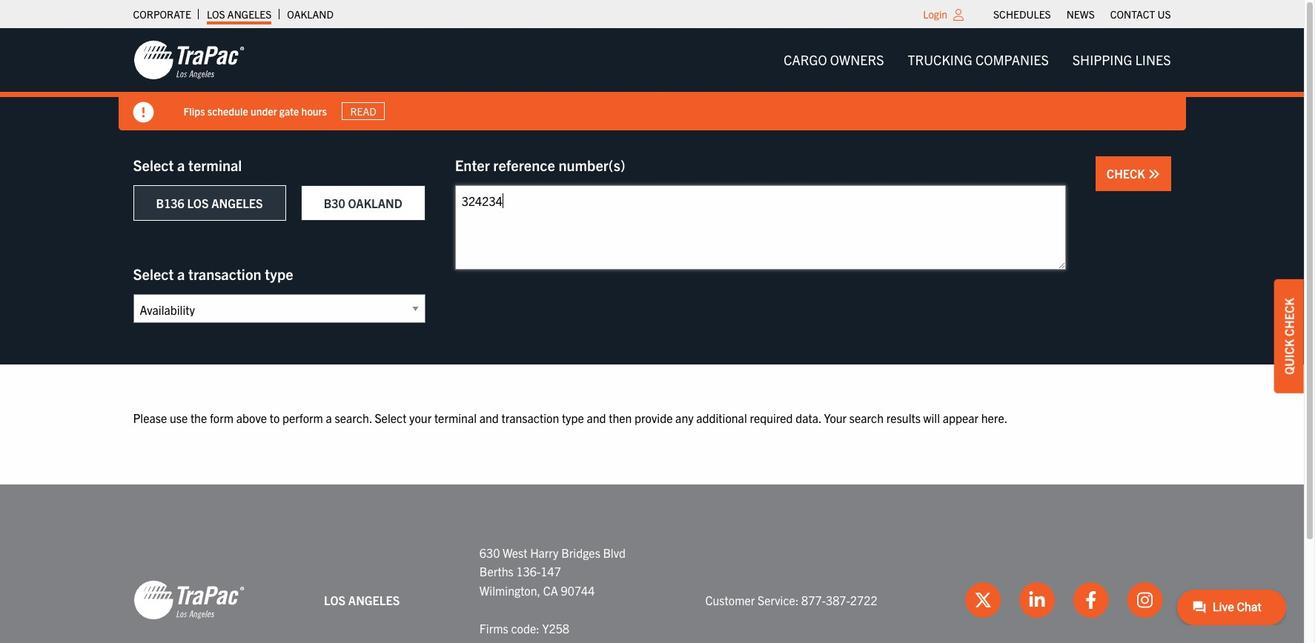Task type: locate. For each thing, give the bounding box(es) containing it.
please
[[133, 411, 167, 426]]

1 horizontal spatial and
[[587, 411, 606, 426]]

los angeles
[[207, 7, 272, 21], [324, 593, 400, 608]]

1 vertical spatial los angeles image
[[133, 580, 244, 622]]

trucking
[[908, 51, 973, 68]]

cargo
[[784, 51, 827, 68]]

los angeles image
[[133, 39, 244, 81], [133, 580, 244, 622]]

data.
[[796, 411, 821, 426]]

angeles
[[228, 7, 272, 21], [211, 196, 263, 211], [348, 593, 400, 608]]

0 horizontal spatial los angeles
[[207, 7, 272, 21]]

select up b136
[[133, 156, 174, 174]]

additional
[[696, 411, 747, 426]]

required
[[750, 411, 793, 426]]

a
[[177, 156, 185, 174], [177, 265, 185, 283], [326, 411, 332, 426]]

menu bar
[[986, 4, 1179, 24], [772, 45, 1183, 75]]

appear
[[943, 411, 979, 426]]

1 vertical spatial type
[[562, 411, 584, 426]]

west
[[503, 545, 528, 560]]

0 vertical spatial menu bar
[[986, 4, 1179, 24]]

0 horizontal spatial oakland
[[287, 7, 334, 21]]

1 los angeles image from the top
[[133, 39, 244, 81]]

code:
[[511, 621, 540, 636]]

shipping
[[1073, 51, 1133, 68]]

1 vertical spatial oakland
[[348, 196, 402, 211]]

0 horizontal spatial terminal
[[188, 156, 242, 174]]

0 horizontal spatial check
[[1107, 166, 1148, 181]]

a up b136
[[177, 156, 185, 174]]

877-
[[802, 593, 826, 608]]

1 vertical spatial los angeles
[[324, 593, 400, 608]]

type
[[265, 265, 293, 283], [562, 411, 584, 426]]

and left then
[[587, 411, 606, 426]]

banner
[[0, 28, 1315, 130]]

387-
[[826, 593, 850, 608]]

0 vertical spatial a
[[177, 156, 185, 174]]

will
[[924, 411, 940, 426]]

136-
[[516, 564, 541, 579]]

oakland link
[[287, 4, 334, 24]]

0 horizontal spatial and
[[479, 411, 499, 426]]

flips
[[184, 104, 205, 118]]

trucking companies link
[[896, 45, 1061, 75]]

1 horizontal spatial terminal
[[434, 411, 477, 426]]

oakland right b30
[[348, 196, 402, 211]]

select
[[133, 156, 174, 174], [133, 265, 174, 283], [375, 411, 407, 426]]

provide
[[635, 411, 673, 426]]

terminal right your
[[434, 411, 477, 426]]

footer
[[0, 485, 1304, 644]]

b30 oakland
[[324, 196, 402, 211]]

banner containing cargo owners
[[0, 28, 1315, 130]]

select left your
[[375, 411, 407, 426]]

select a transaction type
[[133, 265, 293, 283]]

los angeles link
[[207, 4, 272, 24]]

reference
[[493, 156, 555, 174]]

1 vertical spatial a
[[177, 265, 185, 283]]

ca
[[543, 583, 558, 598]]

1 vertical spatial check
[[1282, 298, 1297, 337]]

footer containing 630 west harry bridges blvd
[[0, 485, 1304, 644]]

form
[[210, 411, 234, 426]]

b136
[[156, 196, 184, 211]]

news link
[[1067, 4, 1095, 24]]

and
[[479, 411, 499, 426], [587, 411, 606, 426]]

terminal
[[188, 156, 242, 174], [434, 411, 477, 426]]

1 horizontal spatial transaction
[[502, 411, 559, 426]]

transaction
[[188, 265, 261, 283], [502, 411, 559, 426]]

service:
[[758, 593, 799, 608]]

1 vertical spatial transaction
[[502, 411, 559, 426]]

berths
[[480, 564, 514, 579]]

menu bar up shipping
[[986, 4, 1179, 24]]

a down b136
[[177, 265, 185, 283]]

0 vertical spatial angeles
[[228, 7, 272, 21]]

a left search. on the bottom left of page
[[326, 411, 332, 426]]

solid image
[[1148, 168, 1160, 180]]

1 horizontal spatial los angeles
[[324, 593, 400, 608]]

90744
[[561, 583, 595, 598]]

oakland right los angeles link
[[287, 7, 334, 21]]

oakland
[[287, 7, 334, 21], [348, 196, 402, 211]]

0 vertical spatial select
[[133, 156, 174, 174]]

to
[[270, 411, 280, 426]]

the
[[190, 411, 207, 426]]

select down b136
[[133, 265, 174, 283]]

and right your
[[479, 411, 499, 426]]

0 vertical spatial terminal
[[188, 156, 242, 174]]

news
[[1067, 7, 1095, 21]]

1 vertical spatial select
[[133, 265, 174, 283]]

check button
[[1096, 156, 1171, 191]]

y258
[[542, 621, 569, 636]]

search
[[850, 411, 884, 426]]

menu bar down light icon
[[772, 45, 1183, 75]]

terminal up b136 los angeles
[[188, 156, 242, 174]]

hours
[[301, 104, 327, 118]]

1 vertical spatial menu bar
[[772, 45, 1183, 75]]

b30
[[324, 196, 345, 211]]

contact us
[[1110, 7, 1171, 21]]

los
[[207, 7, 225, 21], [187, 196, 209, 211], [324, 593, 346, 608]]

schedules
[[994, 7, 1051, 21]]

0 vertical spatial type
[[265, 265, 293, 283]]

cargo owners link
[[772, 45, 896, 75]]

0 horizontal spatial transaction
[[188, 265, 261, 283]]

0 vertical spatial check
[[1107, 166, 1148, 181]]

0 vertical spatial los angeles image
[[133, 39, 244, 81]]

1 and from the left
[[479, 411, 499, 426]]

select for select a transaction type
[[133, 265, 174, 283]]



Task type: describe. For each thing, give the bounding box(es) containing it.
quick check
[[1282, 298, 1297, 375]]

a for terminal
[[177, 156, 185, 174]]

login link
[[923, 7, 948, 21]]

2 vertical spatial los
[[324, 593, 346, 608]]

1 vertical spatial angeles
[[211, 196, 263, 211]]

1 vertical spatial terminal
[[434, 411, 477, 426]]

any
[[676, 411, 694, 426]]

your
[[824, 411, 847, 426]]

read
[[350, 105, 377, 118]]

firms
[[480, 621, 508, 636]]

Enter reference number(s) text field
[[455, 185, 1066, 270]]

2 vertical spatial select
[[375, 411, 407, 426]]

2 and from the left
[[587, 411, 606, 426]]

2722
[[850, 593, 878, 608]]

630
[[480, 545, 500, 560]]

light image
[[954, 9, 964, 21]]

select a terminal
[[133, 156, 242, 174]]

here.
[[981, 411, 1008, 426]]

owners
[[830, 51, 884, 68]]

enter reference number(s)
[[455, 156, 626, 174]]

solid image
[[133, 102, 154, 123]]

corporate
[[133, 7, 191, 21]]

contact
[[1110, 7, 1155, 21]]

trucking companies
[[908, 51, 1049, 68]]

lines
[[1136, 51, 1171, 68]]

use
[[170, 411, 188, 426]]

above
[[236, 411, 267, 426]]

please use the form above to perform a search. select your terminal and transaction type and then provide any additional required data. your search results will appear here.
[[133, 411, 1008, 426]]

0 vertical spatial los
[[207, 7, 225, 21]]

cargo owners
[[784, 51, 884, 68]]

customer service: 877-387-2722
[[705, 593, 878, 608]]

2 vertical spatial angeles
[[348, 593, 400, 608]]

2 los angeles image from the top
[[133, 580, 244, 622]]

search.
[[335, 411, 372, 426]]

blvd
[[603, 545, 626, 560]]

2 vertical spatial a
[[326, 411, 332, 426]]

los angeles inside footer
[[324, 593, 400, 608]]

wilmington,
[[480, 583, 541, 598]]

schedule
[[207, 104, 248, 118]]

select for select a terminal
[[133, 156, 174, 174]]

shipping lines link
[[1061, 45, 1183, 75]]

147
[[541, 564, 561, 579]]

quick check link
[[1275, 280, 1304, 394]]

0 horizontal spatial type
[[265, 265, 293, 283]]

menu bar containing schedules
[[986, 4, 1179, 24]]

contact us link
[[1110, 4, 1171, 24]]

then
[[609, 411, 632, 426]]

under
[[251, 104, 277, 118]]

gate
[[279, 104, 299, 118]]

enter
[[455, 156, 490, 174]]

check inside button
[[1107, 166, 1148, 181]]

schedules link
[[994, 4, 1051, 24]]

flips schedule under gate hours
[[184, 104, 327, 118]]

menu bar containing cargo owners
[[772, 45, 1183, 75]]

corporate link
[[133, 4, 191, 24]]

harry
[[530, 545, 559, 560]]

630 west harry bridges blvd berths 136-147 wilmington, ca 90744
[[480, 545, 626, 598]]

login
[[923, 7, 948, 21]]

a for transaction
[[177, 265, 185, 283]]

companies
[[976, 51, 1049, 68]]

shipping lines
[[1073, 51, 1171, 68]]

1 vertical spatial los
[[187, 196, 209, 211]]

bridges
[[561, 545, 600, 560]]

firms code:  y258
[[480, 621, 569, 636]]

quick
[[1282, 339, 1297, 375]]

perform
[[282, 411, 323, 426]]

read link
[[342, 102, 385, 120]]

us
[[1158, 7, 1171, 21]]

results
[[887, 411, 921, 426]]

0 vertical spatial los angeles
[[207, 7, 272, 21]]

your
[[409, 411, 432, 426]]

1 horizontal spatial check
[[1282, 298, 1297, 337]]

0 vertical spatial oakland
[[287, 7, 334, 21]]

0 vertical spatial transaction
[[188, 265, 261, 283]]

1 horizontal spatial oakland
[[348, 196, 402, 211]]

customer
[[705, 593, 755, 608]]

b136 los angeles
[[156, 196, 263, 211]]

number(s)
[[559, 156, 626, 174]]

1 horizontal spatial type
[[562, 411, 584, 426]]



Task type: vqa. For each thing, say whether or not it's contained in the screenshot.
the number(s)
yes



